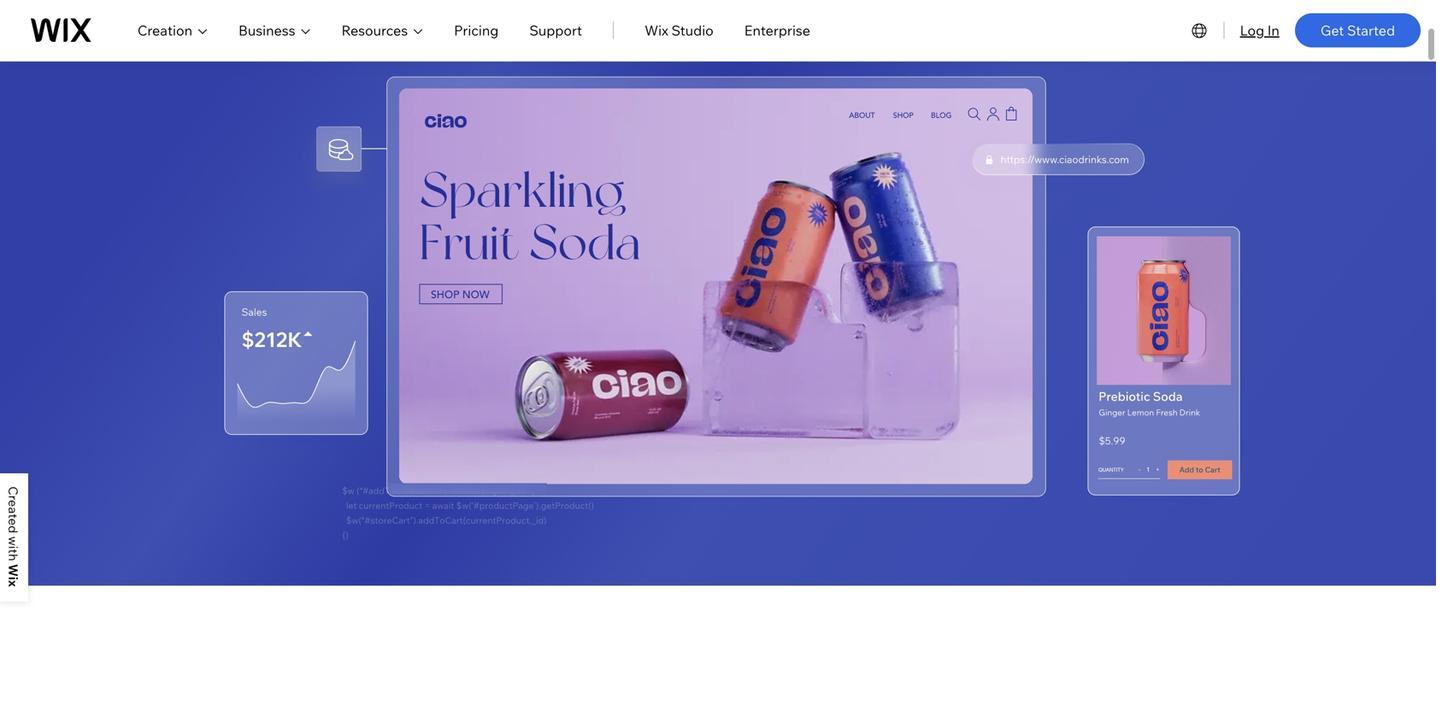 Task type: locate. For each thing, give the bounding box(es) containing it.
creation button
[[138, 20, 208, 41]]

started
[[1348, 22, 1395, 39]]

creation
[[138, 22, 192, 39]]

try wix. no credit card required.
[[628, 39, 806, 54]]

credit
[[693, 39, 726, 54]]

log
[[1240, 22, 1265, 39]]

business button
[[239, 20, 311, 41]]

business
[[239, 22, 295, 39]]

resources button
[[342, 20, 423, 41]]

get started
[[1321, 22, 1395, 39]]

card
[[728, 39, 753, 54]]

enterprise
[[745, 22, 811, 39]]

try
[[628, 39, 645, 54]]

wix studio link
[[645, 20, 714, 41]]



Task type: vqa. For each thing, say whether or not it's contained in the screenshot.
first The Real Estate Firm from the right
no



Task type: describe. For each thing, give the bounding box(es) containing it.
pricing
[[454, 22, 499, 39]]

support link
[[530, 20, 582, 41]]

log in
[[1240, 22, 1280, 39]]

get
[[1321, 22, 1344, 39]]

language selector, english selected image
[[1190, 20, 1210, 41]]

pricing link
[[454, 20, 499, 41]]

log in link
[[1240, 20, 1280, 41]]

support
[[530, 22, 582, 39]]

created with wix image
[[9, 487, 18, 587]]

resources
[[342, 22, 408, 39]]

glass ns.png image
[[973, 144, 1144, 175]]

studio
[[672, 22, 714, 39]]

get started link
[[1295, 13, 1421, 47]]

in
[[1268, 22, 1280, 39]]

enterprise link
[[745, 20, 811, 41]]

no
[[674, 39, 690, 54]]

required.
[[756, 39, 806, 54]]

wix studio
[[645, 22, 714, 39]]

an ecommerce site for a soda company with a sales graph and mobile checkout image
[[399, 88, 1033, 484]]

wix.
[[648, 39, 671, 54]]

wix
[[645, 22, 669, 39]]



